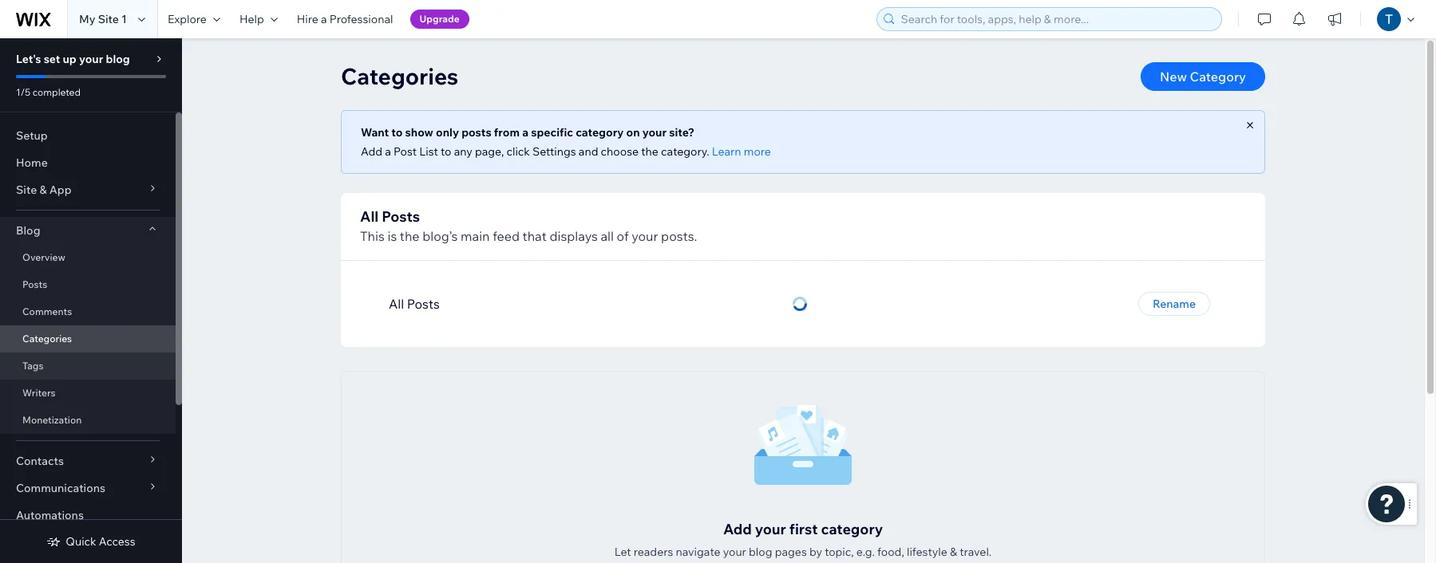 Task type: describe. For each thing, give the bounding box(es) containing it.
posts
[[462, 125, 492, 140]]

hire a professional
[[297, 12, 393, 26]]

2 horizontal spatial a
[[522, 125, 529, 140]]

help button
[[230, 0, 287, 38]]

blog inside sidebar element
[[106, 52, 130, 66]]

quick access button
[[47, 535, 135, 549]]

the inside all posts this is the blog's main feed that displays all of your posts.
[[400, 228, 420, 244]]

on
[[626, 125, 640, 140]]

new category
[[1160, 69, 1246, 85]]

feed
[[493, 228, 520, 244]]

tags link
[[0, 353, 176, 380]]

app
[[49, 183, 72, 197]]

posts.
[[661, 228, 697, 244]]

hire
[[297, 12, 318, 26]]

this
[[360, 228, 385, 244]]

2 vertical spatial a
[[385, 145, 391, 159]]

show
[[405, 125, 433, 140]]

posts link
[[0, 271, 176, 299]]

displays
[[550, 228, 598, 244]]

1/5 completed
[[16, 86, 81, 98]]

by
[[810, 545, 822, 560]]

learn more link
[[712, 145, 771, 159]]

access
[[99, 535, 135, 549]]

my
[[79, 12, 95, 26]]

add inside want to show only posts from a specific category on your site? add a post list to any page, click settings and choose the category. learn more
[[361, 145, 383, 159]]

& inside add your first category let readers navigate your blog pages by topic, e.g. food, lifestyle & travel.
[[950, 545, 957, 560]]

site inside dropdown button
[[16, 183, 37, 197]]

communications button
[[0, 475, 176, 502]]

category.
[[661, 145, 709, 159]]

up
[[63, 52, 77, 66]]

blog inside add your first category let readers navigate your blog pages by topic, e.g. food, lifestyle & travel.
[[749, 545, 772, 560]]

only
[[436, 125, 459, 140]]

page,
[[475, 145, 504, 159]]

categories inside "categories" "link"
[[22, 333, 72, 345]]

the inside want to show only posts from a specific category on your site? add a post list to any page, click settings and choose the category. learn more
[[641, 145, 659, 159]]

my site 1
[[79, 12, 127, 26]]

monetization link
[[0, 407, 176, 434]]

setup
[[16, 129, 48, 143]]

add your first category let readers navigate your blog pages by topic, e.g. food, lifestyle & travel.
[[615, 521, 992, 560]]

from
[[494, 125, 520, 140]]

your inside want to show only posts from a specific category on your site? add a post list to any page, click settings and choose the category. learn more
[[643, 125, 667, 140]]

quick
[[66, 535, 96, 549]]

1 vertical spatial to
[[441, 145, 452, 159]]

help
[[239, 12, 264, 26]]

setup link
[[0, 122, 176, 149]]

home
[[16, 156, 48, 170]]

comments link
[[0, 299, 176, 326]]

new
[[1160, 69, 1187, 85]]

monetization
[[22, 414, 82, 426]]

all posts this is the blog's main feed that displays all of your posts.
[[360, 208, 697, 244]]

list
[[419, 145, 438, 159]]

comments
[[22, 306, 72, 318]]

1
[[121, 12, 127, 26]]

home link
[[0, 149, 176, 176]]

overview link
[[0, 244, 176, 271]]

e.g.
[[857, 545, 875, 560]]

pages
[[775, 545, 807, 560]]

all
[[601, 228, 614, 244]]

explore
[[168, 12, 207, 26]]

0 horizontal spatial to
[[391, 125, 403, 140]]

contacts button
[[0, 448, 176, 475]]

quick access
[[66, 535, 135, 549]]

writers
[[22, 387, 56, 399]]

all posts
[[389, 296, 440, 312]]

tags
[[22, 360, 44, 372]]

let's
[[16, 52, 41, 66]]

specific
[[531, 125, 573, 140]]

site & app button
[[0, 176, 176, 204]]

let
[[615, 545, 631, 560]]

learn
[[712, 145, 741, 159]]



Task type: vqa. For each thing, say whether or not it's contained in the screenshot.
WANT
yes



Task type: locate. For each thing, give the bounding box(es) containing it.
0 horizontal spatial site
[[16, 183, 37, 197]]

0 vertical spatial all
[[360, 208, 379, 226]]

1 vertical spatial all
[[389, 296, 404, 312]]

site & app
[[16, 183, 72, 197]]

rename
[[1153, 297, 1196, 311]]

your right on
[[643, 125, 667, 140]]

1 horizontal spatial categories
[[341, 62, 459, 90]]

Search for tools, apps, help & more... field
[[896, 8, 1217, 30]]

your up pages
[[755, 521, 786, 539]]

and
[[579, 145, 598, 159]]

want
[[361, 125, 389, 140]]

any
[[454, 145, 472, 159]]

communications
[[16, 481, 105, 496]]

blog left pages
[[749, 545, 772, 560]]

blog down 1
[[106, 52, 130, 66]]

overview
[[22, 251, 65, 263]]

posts down overview
[[22, 279, 47, 291]]

category inside want to show only posts from a specific category on your site? add a post list to any page, click settings and choose the category. learn more
[[576, 125, 624, 140]]

1 vertical spatial blog
[[749, 545, 772, 560]]

category inside add your first category let readers navigate your blog pages by topic, e.g. food, lifestyle & travel.
[[821, 521, 883, 539]]

site
[[98, 12, 119, 26], [16, 183, 37, 197]]

posts up is
[[382, 208, 420, 226]]

upgrade button
[[410, 10, 469, 29]]

0 horizontal spatial categories
[[22, 333, 72, 345]]

blog's
[[422, 228, 458, 244]]

site down home
[[16, 183, 37, 197]]

2 vertical spatial posts
[[407, 296, 440, 312]]

categories up show
[[341, 62, 459, 90]]

0 vertical spatial &
[[39, 183, 47, 197]]

1/5
[[16, 86, 30, 98]]

1 horizontal spatial site
[[98, 12, 119, 26]]

category
[[576, 125, 624, 140], [821, 521, 883, 539]]

1 horizontal spatial blog
[[749, 545, 772, 560]]

the right is
[[400, 228, 420, 244]]

the
[[641, 145, 659, 159], [400, 228, 420, 244]]

blog button
[[0, 217, 176, 244]]

category up topic,
[[821, 521, 883, 539]]

0 vertical spatial site
[[98, 12, 119, 26]]

your
[[79, 52, 103, 66], [643, 125, 667, 140], [632, 228, 658, 244], [755, 521, 786, 539], [723, 545, 746, 560]]

let's set up your blog
[[16, 52, 130, 66]]

0 vertical spatial blog
[[106, 52, 130, 66]]

&
[[39, 183, 47, 197], [950, 545, 957, 560]]

posts for all posts this is the blog's main feed that displays all of your posts.
[[382, 208, 420, 226]]

0 horizontal spatial all
[[360, 208, 379, 226]]

site left 1
[[98, 12, 119, 26]]

0 vertical spatial a
[[321, 12, 327, 26]]

sidebar element
[[0, 38, 182, 564]]

all up "this"
[[360, 208, 379, 226]]

settings
[[533, 145, 576, 159]]

posts for all posts
[[407, 296, 440, 312]]

post
[[394, 145, 417, 159]]

your inside all posts this is the blog's main feed that displays all of your posts.
[[632, 228, 658, 244]]

0 vertical spatial posts
[[382, 208, 420, 226]]

0 vertical spatial add
[[361, 145, 383, 159]]

& left app at the left top of the page
[[39, 183, 47, 197]]

travel.
[[960, 545, 992, 560]]

readers
[[634, 545, 673, 560]]

blog
[[16, 224, 40, 238]]

blog
[[106, 52, 130, 66], [749, 545, 772, 560]]

1 vertical spatial the
[[400, 228, 420, 244]]

is
[[388, 228, 397, 244]]

1 vertical spatial categories
[[22, 333, 72, 345]]

0 horizontal spatial add
[[361, 145, 383, 159]]

1 vertical spatial &
[[950, 545, 957, 560]]

lifestyle
[[907, 545, 948, 560]]

1 vertical spatial category
[[821, 521, 883, 539]]

your right up
[[79, 52, 103, 66]]

category
[[1190, 69, 1246, 85]]

0 vertical spatial the
[[641, 145, 659, 159]]

1 horizontal spatial to
[[441, 145, 452, 159]]

posts inside all posts this is the blog's main feed that displays all of your posts.
[[382, 208, 420, 226]]

0 vertical spatial to
[[391, 125, 403, 140]]

posts down blog's
[[407, 296, 440, 312]]

contacts
[[16, 454, 64, 469]]

1 vertical spatial posts
[[22, 279, 47, 291]]

all for all posts
[[389, 296, 404, 312]]

that
[[523, 228, 547, 244]]

1 vertical spatial site
[[16, 183, 37, 197]]

hire a professional link
[[287, 0, 403, 38]]

0 vertical spatial categories
[[341, 62, 459, 90]]

categories down comments
[[22, 333, 72, 345]]

topic,
[[825, 545, 854, 560]]

automations
[[16, 509, 84, 523]]

set
[[44, 52, 60, 66]]

choose
[[601, 145, 639, 159]]

0 horizontal spatial category
[[576, 125, 624, 140]]

click
[[507, 145, 530, 159]]

want to show only posts from a specific category on your site? add a post list to any page, click settings and choose the category. learn more
[[361, 125, 771, 159]]

1 horizontal spatial all
[[389, 296, 404, 312]]

add down want
[[361, 145, 383, 159]]

the right choose
[[641, 145, 659, 159]]

1 horizontal spatial the
[[641, 145, 659, 159]]

1 horizontal spatial category
[[821, 521, 883, 539]]

rename button
[[1139, 292, 1210, 316]]

more
[[744, 145, 771, 159]]

a right hire
[[321, 12, 327, 26]]

professional
[[330, 12, 393, 26]]

all for all posts this is the blog's main feed that displays all of your posts.
[[360, 208, 379, 226]]

a left post
[[385, 145, 391, 159]]

category up and
[[576, 125, 624, 140]]

navigate
[[676, 545, 721, 560]]

1 horizontal spatial a
[[385, 145, 391, 159]]

1 horizontal spatial add
[[723, 521, 752, 539]]

food,
[[877, 545, 904, 560]]

your right navigate on the bottom of page
[[723, 545, 746, 560]]

to up post
[[391, 125, 403, 140]]

writers link
[[0, 380, 176, 407]]

all down is
[[389, 296, 404, 312]]

to left any
[[441, 145, 452, 159]]

0 horizontal spatial the
[[400, 228, 420, 244]]

add
[[361, 145, 383, 159], [723, 521, 752, 539]]

upgrade
[[420, 13, 460, 25]]

your inside sidebar element
[[79, 52, 103, 66]]

& left travel.
[[950, 545, 957, 560]]

add left first
[[723, 521, 752, 539]]

automations link
[[0, 502, 176, 529]]

0 horizontal spatial &
[[39, 183, 47, 197]]

new category button
[[1141, 62, 1265, 91]]

1 vertical spatial add
[[723, 521, 752, 539]]

your right of
[[632, 228, 658, 244]]

posts
[[382, 208, 420, 226], [22, 279, 47, 291], [407, 296, 440, 312]]

all inside all posts this is the blog's main feed that displays all of your posts.
[[360, 208, 379, 226]]

first
[[789, 521, 818, 539]]

add inside add your first category let readers navigate your blog pages by topic, e.g. food, lifestyle & travel.
[[723, 521, 752, 539]]

completed
[[33, 86, 81, 98]]

main
[[461, 228, 490, 244]]

site?
[[669, 125, 695, 140]]

posts inside sidebar element
[[22, 279, 47, 291]]

categories link
[[0, 326, 176, 353]]

of
[[617, 228, 629, 244]]

1 horizontal spatial &
[[950, 545, 957, 560]]

a right from
[[522, 125, 529, 140]]

0 vertical spatial category
[[576, 125, 624, 140]]

a
[[321, 12, 327, 26], [522, 125, 529, 140], [385, 145, 391, 159]]

all
[[360, 208, 379, 226], [389, 296, 404, 312]]

0 horizontal spatial blog
[[106, 52, 130, 66]]

0 horizontal spatial a
[[321, 12, 327, 26]]

1 vertical spatial a
[[522, 125, 529, 140]]

& inside dropdown button
[[39, 183, 47, 197]]



